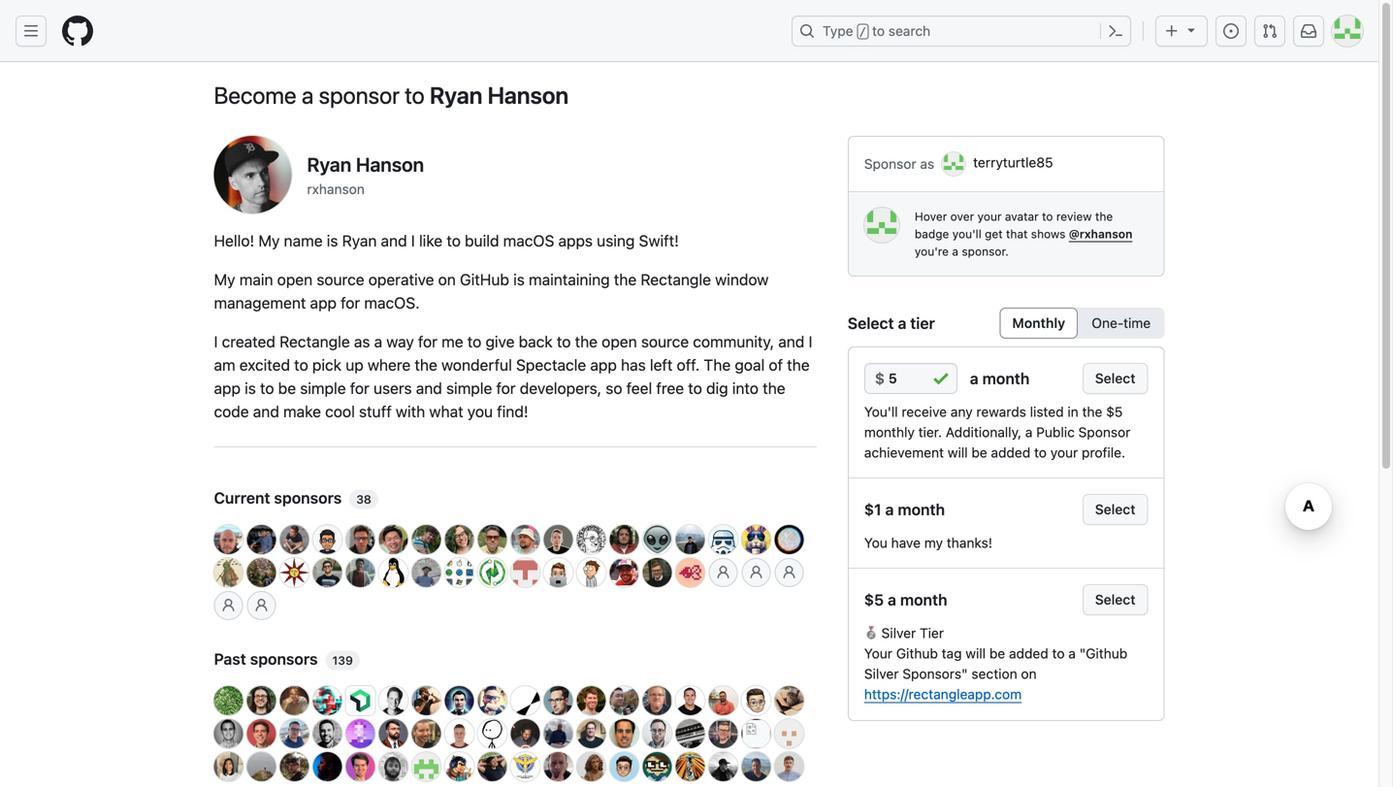 Task type: describe. For each thing, give the bounding box(es) containing it.
0 vertical spatial @terryturtle85 image
[[942, 152, 966, 176]]

become
[[214, 82, 297, 109]]

swift!
[[639, 231, 679, 250]]

select button for $5 a month
[[1083, 584, 1149, 615]]

section
[[972, 666, 1018, 682]]

tag
[[942, 645, 962, 661]]

@rxhanson
[[1069, 227, 1133, 241]]

@olsavmic image
[[478, 752, 507, 781]]

private sponsor image right the "@beetrootpaul" 'image'
[[716, 565, 731, 580]]

github
[[896, 645, 938, 661]]

sponsors for current
[[274, 489, 342, 507]]

and up what
[[416, 379, 442, 397]]

macos.
[[364, 294, 420, 312]]

created
[[222, 332, 276, 351]]

@eeimer image
[[412, 752, 441, 781]]

hello! my name is ryan and i like to build macos apps using swift!
[[214, 231, 679, 250]]

added inside you'll receive any rewards listed in the $5 monthly tier. additionally, a public sponsor achievement will be added to your profile.
[[991, 444, 1031, 460]]

a right $1
[[886, 500, 894, 519]]

your inside you'll receive any rewards listed in the $5 monthly tier. additionally, a public sponsor achievement will be added to your profile.
[[1051, 444, 1078, 460]]

@chrisshyi image
[[445, 558, 474, 587]]

the
[[704, 356, 731, 374]]

month for $1 a month
[[898, 500, 945, 519]]

@nisutec image
[[478, 558, 507, 587]]

you'll
[[953, 227, 982, 241]]

@edwardrowe image
[[247, 719, 276, 748]]

@rrazor image
[[643, 719, 672, 748]]

https://rectangleapp.com
[[865, 686, 1022, 702]]

@crow eh image
[[610, 525, 639, 554]]

the right where on the left of the page
[[415, 356, 438, 374]]

source inside my main open source operative on github is maintaining the rectangle window management app for macos.
[[317, 270, 364, 289]]

@franciosi image
[[247, 525, 276, 554]]

@exiahan image
[[511, 752, 540, 781]]

monthly
[[865, 424, 915, 440]]

@deltamualpha image
[[577, 525, 606, 554]]

type / to search
[[823, 23, 931, 39]]

and right code
[[253, 402, 279, 421]]

added inside 🥈 silver tier your github tag will be added to a "github silver sponsors" section on https://rectangleapp.com
[[1009, 645, 1049, 661]]

private sponsor image down @vesther icon
[[749, 565, 764, 580]]

app inside my main open source operative on github is maintaining the rectangle window management app for macos.
[[310, 294, 337, 312]]

to up spectacle
[[557, 332, 571, 351]]

$1 a month
[[865, 500, 945, 519]]

so
[[606, 379, 623, 397]]

$1
[[865, 500, 882, 519]]

to inside 🥈 silver tier your github tag will be added to a "github silver sponsors" section on https://rectangleapp.com
[[1053, 645, 1065, 661]]

sponsor.
[[962, 245, 1009, 258]]

become a sponsor to ryan hanson
[[214, 82, 569, 109]]

month for $5 a month
[[900, 591, 948, 609]]

back
[[519, 332, 553, 351]]

@chris short image
[[709, 719, 738, 748]]

tier.
[[919, 424, 942, 440]]

@manavm1990 image
[[643, 525, 672, 554]]

using
[[597, 231, 635, 250]]

@svelle image
[[247, 558, 276, 587]]

@mccabe615 image
[[742, 719, 771, 748]]

thanks!
[[947, 535, 993, 551]]

with
[[396, 402, 425, 421]]

@d neri image
[[214, 752, 243, 781]]

/
[[860, 25, 867, 39]]

pick
[[312, 356, 342, 374]]

@dysolution image
[[412, 719, 441, 748]]

to inside hover over your avatar to review the badge you'll get that shows
[[1042, 210, 1053, 223]]

@kmax12 image
[[214, 719, 243, 748]]

sponsor as
[[865, 156, 935, 172]]

select button for $1 a month
[[1083, 494, 1149, 525]]

@vinkla image
[[346, 719, 375, 748]]

users
[[374, 379, 412, 397]]

@jonas jonas image
[[709, 752, 738, 781]]

@prathje image
[[742, 686, 771, 715]]

hover over your avatar to review the badge you'll get that shows
[[915, 210, 1113, 241]]

any
[[951, 404, 973, 420]]

operative
[[369, 270, 434, 289]]

on inside my main open source operative on github is maintaining the rectangle window management app for macos.
[[438, 270, 456, 289]]

@nat image
[[379, 686, 408, 715]]

my
[[925, 535, 943, 551]]

@vesther image
[[742, 525, 771, 554]]

rectangle inside my main open source operative on github is maintaining the rectangle window management app for macos.
[[641, 270, 711, 289]]

@ridv image
[[247, 752, 276, 781]]

and up of
[[779, 332, 805, 351]]

select a tier
[[848, 314, 935, 332]]

"github
[[1080, 645, 1128, 661]]

ryan hanson rxhanson
[[307, 153, 424, 197]]

hover
[[915, 210, 947, 223]]

for inside my main open source operative on github is maintaining the rectangle window management app for macos.
[[341, 294, 360, 312]]

for down up
[[350, 379, 370, 397]]

achievement
[[865, 444, 944, 460]]

🥈 silver tier your github tag will be added to a "github silver sponsors" section on https://rectangleapp.com
[[865, 625, 1128, 702]]

dig
[[706, 379, 728, 397]]

@billcolumbia image
[[280, 752, 309, 781]]

@askedrelic image
[[577, 686, 606, 715]]

@slavshik image
[[445, 719, 474, 748]]

you'll
[[865, 404, 898, 420]]

be inside the "i created rectangle as a way for me to give back to the open source community, and i am excited to pick up where the wonderful spectacle app has left off. the goal of the app is to be simple for users and simple for developers, so feel free to dig into the code and make cool stuff with what you find!"
[[278, 379, 296, 397]]

select for select 'button' corresponding to $5 a month
[[1095, 591, 1136, 608]]

@samuela image
[[280, 525, 309, 554]]

@ialexryan image
[[346, 752, 375, 781]]

Custom sponsorship amount number field
[[865, 363, 958, 394]]

1 horizontal spatial i
[[411, 231, 415, 250]]

@iskore image
[[709, 525, 738, 554]]

into
[[732, 379, 759, 397]]

@triangletodd image
[[379, 719, 408, 748]]

maintaining
[[529, 270, 610, 289]]

139
[[332, 654, 353, 667]]

past
[[214, 650, 246, 668]]

@hukl image
[[313, 686, 342, 715]]

1 simple from the left
[[300, 379, 346, 397]]

0 vertical spatial my
[[258, 231, 280, 250]]

@oraculum image
[[280, 719, 309, 748]]

has
[[621, 356, 646, 374]]

@gulci image
[[280, 558, 309, 587]]

avatar
[[1005, 210, 1039, 223]]

rewards
[[977, 404, 1027, 420]]

1 select button from the top
[[1083, 363, 1149, 394]]

@wgroeneveld image
[[775, 686, 804, 715]]

git pull request image
[[1263, 23, 1278, 39]]

build
[[465, 231, 499, 250]]

@plpxsk image
[[775, 525, 804, 554]]

my main open source operative on github is maintaining the rectangle window management app for macos.
[[214, 270, 769, 312]]

0 vertical spatial month
[[983, 369, 1030, 388]]

is inside my main open source operative on github is maintaining the rectangle window management app for macos.
[[513, 270, 525, 289]]

cool
[[325, 402, 355, 421]]

the right of
[[787, 356, 810, 374]]

hanson inside "ryan hanson rxhanson"
[[356, 153, 424, 176]]

on inside 🥈 silver tier your github tag will be added to a "github silver sponsors" section on https://rectangleapp.com
[[1021, 666, 1037, 682]]

one-time
[[1092, 315, 1151, 331]]

@nakp image
[[511, 719, 540, 748]]

@rxhanson image
[[214, 136, 292, 213]]

@scottrobertson image
[[412, 686, 441, 715]]

https://rectangleapp.com link
[[865, 686, 1022, 702]]

@pedromarins image
[[676, 686, 705, 715]]

time
[[1124, 315, 1151, 331]]

apps
[[559, 231, 593, 250]]

38
[[356, 493, 372, 506]]

up
[[346, 356, 364, 374]]

is inside the "i created rectangle as a way for me to give back to the open source community, and i am excited to pick up where the wonderful spectacle app has left off. the goal of the app is to be simple for users and simple for developers, so feel free to dig into the code and make cool stuff with what you find!"
[[245, 379, 256, 397]]

search
[[889, 23, 931, 39]]

0 horizontal spatial sponsor
[[865, 156, 917, 172]]

past sponsors
[[214, 650, 322, 668]]

@mooseburgr image
[[676, 752, 705, 781]]

open inside the "i created rectangle as a way for me to give back to the open source community, and i am excited to pick up where the wonderful spectacle app has left off. the goal of the app is to be simple for users and simple for developers, so feel free to dig into the code and make cool stuff with what you find!"
[[602, 332, 637, 351]]

@solkaz image
[[346, 558, 375, 587]]

community,
[[693, 332, 775, 351]]

like
[[419, 231, 443, 250]]

developers,
[[520, 379, 602, 397]]

@andymoe image
[[214, 686, 243, 715]]

shows
[[1031, 227, 1066, 241]]

type
[[823, 23, 854, 39]]

1 vertical spatial @terryturtle85 image
[[865, 208, 899, 243]]

the inside hover over your avatar to review the badge you'll get that shows
[[1096, 210, 1113, 223]]

@jeremiahpslewis image
[[577, 752, 606, 781]]

@valentintrinque image
[[610, 752, 639, 781]]

way
[[387, 332, 414, 351]]

stuff
[[359, 402, 392, 421]]

additionally,
[[946, 424, 1022, 440]]

and left 'like'
[[381, 231, 407, 250]]

select left "tier"
[[848, 314, 894, 332]]

@iliayatsenko image
[[412, 558, 441, 587]]

your inside hover over your avatar to review the badge you'll get that shows
[[978, 210, 1002, 223]]

select for $1 a month select 'button'
[[1095, 501, 1136, 517]]

public
[[1037, 424, 1075, 440]]

monthly link
[[1005, 312, 1073, 334]]

private sponsor image
[[254, 598, 269, 613]]

@jcraig999 image
[[511, 558, 540, 587]]

a inside the "i created rectangle as a way for me to give back to the open source community, and i am excited to pick up where the wonderful spectacle app has left off. the goal of the app is to be simple for users and simple for developers, so feel free to dig into the code and make cool stuff with what you find!"
[[374, 332, 382, 351]]

to left dig
[[688, 379, 702, 397]]

you're
[[915, 245, 949, 258]]

sponsors for past
[[250, 650, 318, 668]]

current
[[214, 489, 270, 507]]

a inside you'll receive any rewards listed in the $5 monthly tier. additionally, a public sponsor achievement will be added to your profile.
[[1026, 424, 1033, 440]]

command palette image
[[1108, 23, 1124, 39]]



Task type: locate. For each thing, give the bounding box(es) containing it.
profile.
[[1082, 444, 1126, 460]]

0 vertical spatial hanson
[[488, 82, 569, 109]]

0 vertical spatial ryan hanson link
[[430, 78, 569, 113]]

1 vertical spatial be
[[972, 444, 988, 460]]

you'll receive any rewards listed in the $5 monthly tier. additionally, a public sponsor achievement will be added to your profile.
[[865, 404, 1131, 460]]

for up find!
[[496, 379, 516, 397]]

a left "tier"
[[898, 314, 907, 332]]

terryturtle85
[[974, 154, 1054, 170]]

2 horizontal spatial is
[[513, 270, 525, 289]]

ryan
[[430, 82, 483, 109], [307, 153, 352, 176], [342, 231, 377, 250]]

as inside the "i created rectangle as a way for me to give back to the open source community, and i am excited to pick up where the wonderful spectacle app has left off. the goal of the app is to be simple for users and simple for developers, so feel free to dig into the code and make cool stuff with what you find!"
[[354, 332, 370, 351]]

will
[[948, 444, 968, 460], [966, 645, 986, 661]]

current sponsors
[[214, 489, 346, 507]]

to right /
[[873, 23, 885, 39]]

the up '@rxhanson' link
[[1096, 210, 1113, 223]]

@gutzbenj image
[[544, 558, 573, 587]]

one-
[[1092, 315, 1124, 331]]

silver down your
[[865, 666, 899, 682]]

rectangle inside the "i created rectangle as a way for me to give back to the open source community, and i am excited to pick up where the wonderful spectacle app has left off. the goal of the app is to be simple for users and simple for developers, so feel free to dig into the code and make cool stuff with what you find!"
[[280, 332, 350, 351]]

0 vertical spatial $5
[[1107, 404, 1123, 420]]

@sterafix image
[[643, 558, 672, 587]]

receive
[[902, 404, 947, 420]]

@terryturtle85 image up over
[[942, 152, 966, 176]]

0 vertical spatial ryan
[[430, 82, 483, 109]]

2 simple from the left
[[446, 379, 492, 397]]

open
[[277, 270, 313, 289], [602, 332, 637, 351]]

be inside you'll receive any rewards listed in the $5 monthly tier. additionally, a public sponsor achievement will be added to your profile.
[[972, 444, 988, 460]]

source up left
[[641, 332, 689, 351]]

@willianfalbo image
[[742, 752, 771, 781]]

your down the public
[[1051, 444, 1078, 460]]

2 horizontal spatial app
[[590, 356, 617, 374]]

ryan inside "ryan hanson rxhanson"
[[307, 153, 352, 176]]

1 vertical spatial sponsor
[[1079, 424, 1131, 440]]

2 vertical spatial select button
[[1083, 584, 1149, 615]]

1 horizontal spatial simple
[[446, 379, 492, 397]]

@newrelic image
[[346, 686, 375, 715]]

github
[[460, 270, 509, 289]]

ryan up rxhanson
[[307, 153, 352, 176]]

in
[[1068, 404, 1079, 420]]

2 vertical spatial month
[[900, 591, 948, 609]]

1 horizontal spatial your
[[1051, 444, 1078, 460]]

0 vertical spatial source
[[317, 270, 364, 289]]

my
[[258, 231, 280, 250], [214, 270, 235, 289]]

@rxhanson link
[[1069, 227, 1133, 241]]

to
[[873, 23, 885, 39], [405, 82, 425, 109], [1042, 210, 1053, 223], [447, 231, 461, 250], [468, 332, 482, 351], [557, 332, 571, 351], [294, 356, 308, 374], [260, 379, 274, 397], [688, 379, 702, 397], [1035, 444, 1047, 460], [1053, 645, 1065, 661]]

@longrunningprocess image
[[544, 752, 573, 781]]

select up "github
[[1095, 591, 1136, 608]]

be down additionally,
[[972, 444, 988, 460]]

will inside 🥈 silver tier your github tag will be added to a "github silver sponsors" section on https://rectangleapp.com
[[966, 645, 986, 661]]

private sponsor image
[[716, 565, 731, 580], [749, 565, 764, 580], [782, 565, 797, 580], [221, 598, 236, 613]]

@bringoff image
[[643, 752, 672, 781]]

source down name
[[317, 270, 364, 289]]

0 vertical spatial is
[[327, 231, 338, 250]]

over
[[951, 210, 975, 223]]

on right section
[[1021, 666, 1037, 682]]

i right "community,"
[[809, 332, 813, 351]]

as
[[920, 156, 935, 172], [354, 332, 370, 351]]

a down the you'll
[[952, 245, 959, 258]]

@nolar image
[[478, 525, 507, 554]]

0 horizontal spatial is
[[245, 379, 256, 397]]

homepage image
[[62, 16, 93, 47]]

added up section
[[1009, 645, 1049, 661]]

2 vertical spatial ryan
[[342, 231, 377, 250]]

1 horizontal spatial @terryturtle85 image
[[942, 152, 966, 176]]

a left the way
[[374, 332, 382, 351]]

to left "github
[[1053, 645, 1065, 661]]

select
[[848, 314, 894, 332], [1095, 370, 1136, 386], [1095, 501, 1136, 517], [1095, 591, 1136, 608]]

a inside @rxhanson you're             a sponsor.
[[952, 245, 959, 258]]

1 vertical spatial app
[[590, 356, 617, 374]]

$5 right "in"
[[1107, 404, 1123, 420]]

0 horizontal spatial hanson
[[356, 153, 424, 176]]

$5 up 🥈 at bottom
[[865, 591, 884, 609]]

to down excited
[[260, 379, 274, 397]]

rectangle up pick
[[280, 332, 350, 351]]

triangle down image
[[1184, 22, 1199, 37]]

you
[[865, 535, 888, 551]]

@haffmaestro image
[[775, 752, 804, 781]]

code
[[214, 402, 249, 421]]

0 vertical spatial your
[[978, 210, 1002, 223]]

2 vertical spatial is
[[245, 379, 256, 397]]

1 vertical spatial source
[[641, 332, 689, 351]]

1 vertical spatial my
[[214, 270, 235, 289]]

0 horizontal spatial be
[[278, 379, 296, 397]]

spectacle
[[516, 356, 586, 374]]

ryan for is
[[342, 231, 377, 250]]

be inside 🥈 silver tier your github tag will be added to a "github silver sponsors" section on https://rectangleapp.com
[[990, 645, 1006, 661]]

rectangle
[[641, 270, 711, 289], [280, 332, 350, 351]]

the down of
[[763, 379, 786, 397]]

@alexblackie image
[[709, 686, 738, 715]]

silver
[[882, 625, 916, 641], [865, 666, 899, 682]]

0 horizontal spatial i
[[214, 332, 218, 351]]

@tbolt image
[[313, 752, 342, 781]]

@anglepoised image
[[214, 525, 243, 554]]

to inside you'll receive any rewards listed in the $5 monthly tier. additionally, a public sponsor achievement will be added to your profile.
[[1035, 444, 1047, 460]]

1 horizontal spatial on
[[1021, 666, 1037, 682]]

simple down wonderful
[[446, 379, 492, 397]]

0 horizontal spatial as
[[354, 332, 370, 351]]

1 vertical spatial added
[[1009, 645, 1049, 661]]

@iharkatkavets image
[[511, 525, 540, 554]]

simple down pick
[[300, 379, 346, 397]]

a up your
[[888, 591, 897, 609]]

0 vertical spatial added
[[991, 444, 1031, 460]]

sponsor
[[319, 82, 400, 109]]

3 select button from the top
[[1083, 584, 1149, 615]]

0 horizontal spatial source
[[317, 270, 364, 289]]

1 horizontal spatial sponsor
[[1079, 424, 1131, 440]]

0 horizontal spatial ryan hanson link
[[307, 150, 424, 179]]

a inside 🥈 silver tier your github tag will be added to a "github silver sponsors" section on https://rectangleapp.com
[[1069, 645, 1076, 661]]

sponsor up profile.
[[1079, 424, 1131, 440]]

main
[[239, 270, 273, 289]]

the right "in"
[[1083, 404, 1103, 420]]

ryan for to
[[430, 82, 483, 109]]

private sponsor image left private sponsor image
[[221, 598, 236, 613]]

month up tier
[[900, 591, 948, 609]]

0 vertical spatial rectangle
[[641, 270, 711, 289]]

a left the public
[[1026, 424, 1033, 440]]

hello!
[[214, 231, 254, 250]]

@anatolytkach image
[[445, 752, 474, 781]]

excited
[[240, 356, 290, 374]]

as up up
[[354, 332, 370, 351]]

@adamhill image
[[643, 686, 672, 715]]

give
[[486, 332, 515, 351]]

@beetrootpaul image
[[676, 558, 705, 587]]

select down one-time "link"
[[1095, 370, 1136, 386]]

ryan right name
[[342, 231, 377, 250]]

0 horizontal spatial my
[[214, 270, 235, 289]]

app
[[310, 294, 337, 312], [590, 356, 617, 374], [214, 379, 241, 397]]

on left github
[[438, 270, 456, 289]]

@mikejohnpage image
[[577, 558, 606, 587]]

1 vertical spatial ryan hanson link
[[307, 150, 424, 179]]

1 horizontal spatial as
[[920, 156, 935, 172]]

for
[[341, 294, 360, 312], [418, 332, 438, 351], [350, 379, 370, 397], [496, 379, 516, 397]]

1 vertical spatial rectangle
[[280, 332, 350, 351]]

1 vertical spatial will
[[966, 645, 986, 661]]

to right 'like'
[[447, 231, 461, 250]]

1 vertical spatial select button
[[1083, 494, 1149, 525]]

wonderful
[[442, 356, 512, 374]]

@rxhanson you're             a sponsor.
[[915, 227, 1133, 258]]

0 horizontal spatial simple
[[300, 379, 346, 397]]

open up the has
[[602, 332, 637, 351]]

0 vertical spatial open
[[277, 270, 313, 289]]

1 vertical spatial $5
[[865, 591, 884, 609]]

@swr image
[[247, 686, 276, 715]]

a month
[[970, 369, 1030, 388]]

the
[[1096, 210, 1113, 223], [614, 270, 637, 289], [575, 332, 598, 351], [415, 356, 438, 374], [787, 356, 810, 374], [763, 379, 786, 397], [1083, 404, 1103, 420]]

goal
[[735, 356, 765, 374]]

select button down profile.
[[1083, 494, 1149, 525]]

0 horizontal spatial your
[[978, 210, 1002, 223]]

will inside you'll receive any rewards listed in the $5 monthly tier. additionally, a public sponsor achievement will be added to your profile.
[[948, 444, 968, 460]]

free
[[656, 379, 684, 397]]

the inside you'll receive any rewards listed in the $5 monthly tier. additionally, a public sponsor achievement will be added to your profile.
[[1083, 404, 1103, 420]]

to right me
[[468, 332, 482, 351]]

2 horizontal spatial be
[[990, 645, 1006, 661]]

$
[[875, 369, 885, 388]]

rectangle down swift! in the left of the page
[[641, 270, 711, 289]]

select button up "github
[[1083, 584, 1149, 615]]

@sudhirj image
[[280, 686, 309, 715]]

name
[[284, 231, 323, 250]]

added down additionally,
[[991, 444, 1031, 460]]

will down additionally,
[[948, 444, 968, 460]]

@weakish image
[[511, 686, 540, 715]]

to left pick
[[294, 356, 308, 374]]

@peetmck image
[[610, 558, 639, 587]]

window
[[715, 270, 769, 289]]

@mrdavidlaing image
[[313, 525, 342, 554]]

2 select button from the top
[[1083, 494, 1149, 525]]

tier
[[911, 314, 935, 332]]

@kirby image
[[445, 686, 474, 715]]

@binkus image
[[379, 558, 408, 587]]

0 vertical spatial app
[[310, 294, 337, 312]]

on
[[438, 270, 456, 289], [1021, 666, 1037, 682]]

1 vertical spatial ryan
[[307, 153, 352, 176]]

what
[[429, 402, 463, 421]]

1 vertical spatial on
[[1021, 666, 1037, 682]]

is down excited
[[245, 379, 256, 397]]

1 vertical spatial silver
[[865, 666, 899, 682]]

sponsor inside you'll receive any rewards listed in the $5 monthly tier. additionally, a public sponsor achievement will be added to your profile.
[[1079, 424, 1131, 440]]

sponsors
[[274, 489, 342, 507], [250, 650, 318, 668]]

0 horizontal spatial app
[[214, 379, 241, 397]]

open right main at the top left
[[277, 270, 313, 289]]

open inside my main open source operative on github is maintaining the rectangle window management app for macos.
[[277, 270, 313, 289]]

added
[[991, 444, 1031, 460], [1009, 645, 1049, 661]]

a left sponsor
[[302, 82, 314, 109]]

listed
[[1030, 404, 1064, 420]]

@jordonphillips image
[[379, 752, 408, 781]]

sponsors up @samuela icon
[[274, 489, 342, 507]]

0 vertical spatial silver
[[882, 625, 916, 641]]

sponsors up '@sudhirj' icon
[[250, 650, 318, 668]]

1 vertical spatial as
[[354, 332, 370, 351]]

to right sponsor
[[405, 82, 425, 109]]

@lumaxis image
[[412, 525, 441, 554]]

issue opened image
[[1224, 23, 1239, 39]]

get
[[985, 227, 1003, 241]]

0 vertical spatial sponsors
[[274, 489, 342, 507]]

select down profile.
[[1095, 501, 1136, 517]]

silver up github
[[882, 625, 916, 641]]

be
[[278, 379, 296, 397], [972, 444, 988, 460], [990, 645, 1006, 661]]

2 vertical spatial be
[[990, 645, 1006, 661]]

a up any
[[970, 369, 979, 388]]

@thejustinwalsh image
[[478, 686, 507, 715]]

select a tier list
[[1000, 308, 1165, 339]]

1 horizontal spatial app
[[310, 294, 337, 312]]

@jyc image
[[379, 525, 408, 554]]

1 horizontal spatial be
[[972, 444, 988, 460]]

left
[[650, 356, 673, 374]]

app up pick
[[310, 294, 337, 312]]

1 vertical spatial open
[[602, 332, 637, 351]]

one-time link
[[1083, 312, 1160, 334]]

select for 1st select 'button'
[[1095, 370, 1136, 386]]

@aslilac image
[[445, 525, 474, 554]]

your up 'get'
[[978, 210, 1002, 223]]

my left name
[[258, 231, 280, 250]]

is right name
[[327, 231, 338, 250]]

find!
[[497, 402, 528, 421]]

0 vertical spatial on
[[438, 270, 456, 289]]

app up so at left
[[590, 356, 617, 374]]

0 horizontal spatial on
[[438, 270, 456, 289]]

feel
[[627, 379, 652, 397]]

off.
[[677, 356, 700, 374]]

1 horizontal spatial rectangle
[[641, 270, 711, 289]]

month up the you have my thanks!
[[898, 500, 945, 519]]

month up rewards
[[983, 369, 1030, 388]]

0 vertical spatial sponsor
[[865, 156, 917, 172]]

1 horizontal spatial ryan hanson link
[[430, 78, 569, 113]]

@steffex image
[[544, 719, 573, 748]]

0 vertical spatial will
[[948, 444, 968, 460]]

1 horizontal spatial $5
[[1107, 404, 1123, 420]]

is right github
[[513, 270, 525, 289]]

you
[[468, 402, 493, 421]]

@aldegoeij image
[[610, 719, 639, 748]]

monthly
[[1013, 315, 1066, 331]]

1 horizontal spatial my
[[258, 231, 280, 250]]

2 vertical spatial app
[[214, 379, 241, 397]]

my left main at the top left
[[214, 270, 235, 289]]

private sponsor image down @plpxsk "image"
[[782, 565, 797, 580]]

of
[[769, 356, 783, 374]]

1 vertical spatial your
[[1051, 444, 1078, 460]]

source inside the "i created rectangle as a way for me to give back to the open source community, and i am excited to pick up where the wonderful spectacle app has left off. the goal of the app is to be simple for users and simple for developers, so feel free to dig into the code and make cool stuff with what you find!"
[[641, 332, 689, 351]]

@ed flanagan image
[[676, 525, 705, 554]]

1 vertical spatial sponsors
[[250, 650, 318, 668]]

sponsor up hover
[[865, 156, 917, 172]]

@terryturtle85 image
[[942, 152, 966, 176], [865, 208, 899, 243]]

me
[[442, 332, 463, 351]]

i up am
[[214, 332, 218, 351]]

1 horizontal spatial hanson
[[488, 82, 569, 109]]

@wkillerud image
[[544, 525, 573, 554]]

will right tag
[[966, 645, 986, 661]]

for left me
[[418, 332, 438, 351]]

month
[[983, 369, 1030, 388], [898, 500, 945, 519], [900, 591, 948, 609]]

to down the public
[[1035, 444, 1047, 460]]

$5 inside you'll receive any rewards listed in the $5 monthly tier. additionally, a public sponsor achievement will be added to your profile.
[[1107, 404, 1123, 420]]

select button down one-time "link"
[[1083, 363, 1149, 394]]

1 vertical spatial is
[[513, 270, 525, 289]]

1 horizontal spatial source
[[641, 332, 689, 351]]

app down am
[[214, 379, 241, 397]]

@bruceli image
[[610, 686, 639, 715]]

am
[[214, 356, 235, 374]]

be up section
[[990, 645, 1006, 661]]

0 horizontal spatial open
[[277, 270, 313, 289]]

0 horizontal spatial $5
[[865, 591, 884, 609]]

to up 'shows'
[[1042, 210, 1053, 223]]

make
[[283, 402, 321, 421]]

1 horizontal spatial open
[[602, 332, 637, 351]]

select button
[[1083, 363, 1149, 394], [1083, 494, 1149, 525], [1083, 584, 1149, 615]]

for left macos.
[[341, 294, 360, 312]]

i created rectangle as a way for me to give back to the open source community, and i am excited to pick up where the wonderful spectacle app has left off. the goal of the app is to be simple for users and simple for developers, so feel free to dig into the code and make cool stuff with what you find!
[[214, 332, 813, 421]]

ryan right sponsor
[[430, 82, 483, 109]]

the down the using
[[614, 270, 637, 289]]

a
[[302, 82, 314, 109], [952, 245, 959, 258], [898, 314, 907, 332], [374, 332, 382, 351], [970, 369, 979, 388], [1026, 424, 1033, 440], [886, 500, 894, 519], [888, 591, 897, 609], [1069, 645, 1076, 661]]

my inside my main open source operative on github is maintaining the rectangle window management app for macos.
[[214, 270, 235, 289]]

2 horizontal spatial i
[[809, 332, 813, 351]]

badge
[[915, 227, 949, 241]]

@robmcguinness image
[[346, 525, 375, 554]]

@okwichu image
[[544, 686, 573, 715]]

0 horizontal spatial @terryturtle85 image
[[865, 208, 899, 243]]

i left 'like'
[[411, 231, 415, 250]]

@will stone image
[[478, 719, 507, 748]]

a left "github
[[1069, 645, 1076, 661]]

@corybuecker image
[[577, 719, 606, 748]]

🥈
[[865, 625, 878, 641]]

notifications image
[[1301, 23, 1317, 39]]

@tutuuxy image
[[676, 719, 705, 748]]

the inside my main open source operative on github is maintaining the rectangle window management app for macos.
[[614, 270, 637, 289]]

plus image
[[1165, 23, 1180, 39]]

@mjthompson image
[[775, 719, 804, 748]]

@yoshitamagoshi image
[[313, 719, 342, 748]]

management
[[214, 294, 306, 312]]

the up spectacle
[[575, 332, 598, 351]]

@purajit image
[[214, 558, 243, 587]]

0 horizontal spatial rectangle
[[280, 332, 350, 351]]

0 vertical spatial as
[[920, 156, 935, 172]]

$5
[[1107, 404, 1123, 420], [865, 591, 884, 609]]

is
[[327, 231, 338, 250], [513, 270, 525, 289], [245, 379, 256, 397]]

@mikealvarado image
[[313, 558, 342, 587]]

@terryturtle85 image left hover
[[865, 208, 899, 243]]

1 vertical spatial month
[[898, 500, 945, 519]]

be up "make" in the bottom of the page
[[278, 379, 296, 397]]

0 vertical spatial select button
[[1083, 363, 1149, 394]]

as up hover
[[920, 156, 935, 172]]

1 vertical spatial hanson
[[356, 153, 424, 176]]

0 vertical spatial be
[[278, 379, 296, 397]]

have
[[891, 535, 921, 551]]

1 horizontal spatial is
[[327, 231, 338, 250]]



Task type: vqa. For each thing, say whether or not it's contained in the screenshot.
text box
no



